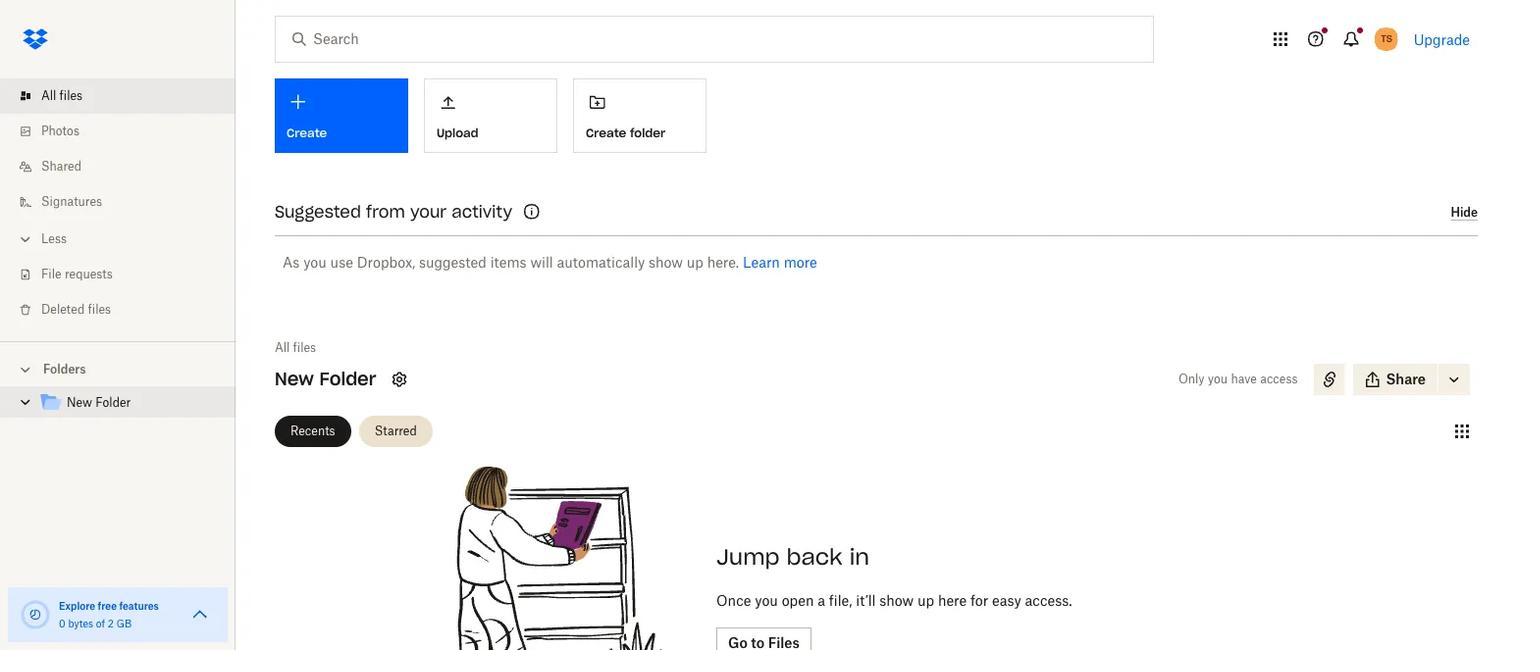 Task type: vqa. For each thing, say whether or not it's contained in the screenshot.
27
no



Task type: locate. For each thing, give the bounding box(es) containing it.
0 vertical spatial new folder
[[275, 368, 376, 391]]

starred
[[375, 424, 417, 438]]

2 vertical spatial files
[[293, 341, 316, 355]]

quota usage element
[[20, 600, 51, 631]]

your
[[410, 202, 447, 222]]

1 horizontal spatial all files
[[275, 341, 316, 355]]

create for create folder
[[586, 125, 627, 140]]

here.
[[707, 254, 739, 271]]

deleted files link
[[16, 293, 236, 328]]

it'll
[[856, 593, 876, 610]]

all files link
[[16, 79, 236, 114], [275, 339, 316, 358]]

explore free features 0 bytes of 2 gb
[[59, 601, 159, 630]]

have
[[1231, 372, 1258, 387]]

all down as
[[275, 341, 290, 355]]

new folder down folders button
[[67, 396, 131, 410]]

new up recents
[[275, 368, 314, 391]]

recents button
[[275, 416, 351, 447]]

learn more link
[[743, 254, 818, 271]]

only
[[1179, 372, 1205, 387]]

files inside list item
[[59, 88, 83, 103]]

1 horizontal spatial new folder
[[275, 368, 376, 391]]

all files inside list item
[[41, 88, 83, 103]]

all
[[41, 88, 56, 103], [275, 341, 290, 355]]

open
[[782, 593, 814, 610]]

1 horizontal spatial show
[[880, 593, 914, 610]]

2 horizontal spatial you
[[1208, 372, 1228, 387]]

new inside new folder link
[[67, 396, 92, 410]]

create inside dropdown button
[[287, 126, 327, 140]]

list
[[0, 67, 236, 342]]

signatures link
[[16, 185, 236, 220]]

0 horizontal spatial up
[[687, 254, 704, 271]]

files up the photos
[[59, 88, 83, 103]]

create button
[[275, 79, 408, 153]]

show
[[649, 254, 683, 271], [880, 593, 914, 610]]

all up the photos
[[41, 88, 56, 103]]

from
[[366, 202, 405, 222]]

all inside list item
[[41, 88, 56, 103]]

create inside 'button'
[[586, 125, 627, 140]]

activity
[[452, 202, 513, 222]]

bytes
[[68, 618, 93, 630]]

1 vertical spatial all files link
[[275, 339, 316, 358]]

new down folders
[[67, 396, 92, 410]]

all files link up recents
[[275, 339, 316, 358]]

0 vertical spatial folder
[[319, 368, 376, 391]]

once
[[717, 593, 751, 610]]

0 vertical spatial you
[[303, 254, 327, 271]]

1 horizontal spatial you
[[755, 593, 778, 610]]

0 horizontal spatial folder
[[96, 396, 131, 410]]

suggested
[[275, 202, 361, 222]]

recents
[[291, 424, 335, 438]]

folder
[[319, 368, 376, 391], [96, 396, 131, 410]]

0 vertical spatial all
[[41, 88, 56, 103]]

show right it'll
[[880, 593, 914, 610]]

0 horizontal spatial all
[[41, 88, 56, 103]]

files right the "deleted"
[[88, 302, 111, 317]]

create
[[586, 125, 627, 140], [287, 126, 327, 140]]

0 horizontal spatial all files link
[[16, 79, 236, 114]]

0 vertical spatial files
[[59, 88, 83, 103]]

you left have
[[1208, 372, 1228, 387]]

all files
[[41, 88, 83, 103], [275, 341, 316, 355]]

1 horizontal spatial all
[[275, 341, 290, 355]]

gb
[[116, 618, 132, 630]]

2 horizontal spatial files
[[293, 341, 316, 355]]

you for open
[[755, 593, 778, 610]]

folder down folders button
[[96, 396, 131, 410]]

up left here.
[[687, 254, 704, 271]]

jump
[[717, 544, 780, 571]]

0 horizontal spatial new
[[67, 396, 92, 410]]

you
[[303, 254, 327, 271], [1208, 372, 1228, 387], [755, 593, 778, 610]]

files for deleted files link
[[88, 302, 111, 317]]

1 horizontal spatial files
[[88, 302, 111, 317]]

back
[[787, 544, 843, 571]]

new
[[275, 368, 314, 391], [67, 396, 92, 410]]

all files up the photos
[[41, 88, 83, 103]]

1 horizontal spatial create
[[586, 125, 627, 140]]

0 horizontal spatial create
[[287, 126, 327, 140]]

0 horizontal spatial all files
[[41, 88, 83, 103]]

files
[[59, 88, 83, 103], [88, 302, 111, 317], [293, 341, 316, 355]]

access
[[1261, 372, 1298, 387]]

create for create
[[287, 126, 327, 140]]

file requests link
[[16, 257, 236, 293]]

1 horizontal spatial folder
[[319, 368, 376, 391]]

shared link
[[16, 149, 236, 185]]

0 vertical spatial all files
[[41, 88, 83, 103]]

0 horizontal spatial new folder
[[67, 396, 131, 410]]

dropbox image
[[16, 20, 55, 59]]

up left here
[[918, 593, 935, 610]]

starred button
[[359, 416, 433, 447]]

0 vertical spatial all files link
[[16, 79, 236, 114]]

0 vertical spatial new
[[275, 368, 314, 391]]

easy
[[992, 593, 1022, 610]]

upload button
[[424, 79, 558, 153]]

folder left folder settings icon
[[319, 368, 376, 391]]

0 horizontal spatial you
[[303, 254, 327, 271]]

1 horizontal spatial up
[[918, 593, 935, 610]]

0
[[59, 618, 65, 630]]

1 vertical spatial all files
[[275, 341, 316, 355]]

create left folder at the top of the page
[[586, 125, 627, 140]]

you left 'open'
[[755, 593, 778, 610]]

here
[[938, 593, 967, 610]]

folder
[[630, 125, 666, 140]]

1 vertical spatial up
[[918, 593, 935, 610]]

1 vertical spatial files
[[88, 302, 111, 317]]

1 vertical spatial you
[[1208, 372, 1228, 387]]

you right as
[[303, 254, 327, 271]]

all files up recents
[[275, 341, 316, 355]]

show left here.
[[649, 254, 683, 271]]

share
[[1387, 371, 1426, 388]]

new folder
[[275, 368, 376, 391], [67, 396, 131, 410]]

1 horizontal spatial new
[[275, 368, 314, 391]]

create up suggested
[[287, 126, 327, 140]]

automatically
[[557, 254, 645, 271]]

create folder
[[586, 125, 666, 140]]

2 vertical spatial you
[[755, 593, 778, 610]]

access.
[[1025, 593, 1073, 610]]

0 horizontal spatial files
[[59, 88, 83, 103]]

1 vertical spatial folder
[[96, 396, 131, 410]]

shared
[[41, 159, 81, 174]]

new folder up recents
[[275, 368, 376, 391]]

files up recents
[[293, 341, 316, 355]]

0 vertical spatial show
[[649, 254, 683, 271]]

all files link up the shared link
[[16, 79, 236, 114]]

1 vertical spatial new
[[67, 396, 92, 410]]

up
[[687, 254, 704, 271], [918, 593, 935, 610]]

1 vertical spatial new folder
[[67, 396, 131, 410]]



Task type: describe. For each thing, give the bounding box(es) containing it.
folders
[[43, 362, 86, 377]]

0 vertical spatial up
[[687, 254, 704, 271]]

share button
[[1353, 364, 1438, 396]]

less image
[[16, 230, 35, 249]]

less
[[41, 232, 67, 246]]

2
[[108, 618, 114, 630]]

use
[[330, 254, 353, 271]]

hide
[[1451, 205, 1478, 220]]

ts button
[[1371, 24, 1403, 55]]

once you open a file, it'll show up here for easy access.
[[717, 593, 1073, 610]]

you for have
[[1208, 372, 1228, 387]]

signatures
[[41, 194, 102, 209]]

deleted
[[41, 302, 85, 317]]

explore
[[59, 601, 95, 613]]

1 horizontal spatial all files link
[[275, 339, 316, 358]]

files for all files link to the left
[[59, 88, 83, 103]]

more
[[784, 254, 818, 271]]

suggested from your activity
[[275, 202, 513, 222]]

learn
[[743, 254, 780, 271]]

0 horizontal spatial show
[[649, 254, 683, 271]]

file
[[41, 267, 61, 282]]

file requests
[[41, 267, 113, 282]]

1 vertical spatial all
[[275, 341, 290, 355]]

create folder button
[[573, 79, 707, 153]]

upgrade
[[1414, 31, 1471, 48]]

only you have access
[[1179, 372, 1298, 387]]

dropbox,
[[357, 254, 416, 271]]

requests
[[65, 267, 113, 282]]

folders button
[[0, 354, 236, 384]]

photos
[[41, 124, 79, 138]]

free
[[98, 601, 117, 613]]

as
[[283, 254, 300, 271]]

will
[[531, 254, 553, 271]]

file,
[[829, 593, 853, 610]]

features
[[119, 601, 159, 613]]

jump back in
[[717, 544, 870, 571]]

folder settings image
[[388, 368, 412, 392]]

deleted files
[[41, 302, 111, 317]]

for
[[971, 593, 989, 610]]

ts
[[1381, 32, 1393, 45]]

new folder link
[[39, 391, 220, 417]]

upgrade link
[[1414, 31, 1471, 48]]

items
[[491, 254, 527, 271]]

photos link
[[16, 114, 236, 149]]

as you use dropbox, suggested items will automatically show up here. learn more
[[283, 254, 818, 271]]

Search in folder "Dropbox" text field
[[313, 28, 1113, 50]]

you for use
[[303, 254, 327, 271]]

upload
[[437, 125, 479, 140]]

all files list item
[[0, 79, 236, 114]]

1 vertical spatial show
[[880, 593, 914, 610]]

of
[[96, 618, 105, 630]]

in
[[850, 544, 870, 571]]

a
[[818, 593, 826, 610]]

list containing all files
[[0, 67, 236, 342]]

suggested
[[419, 254, 487, 271]]

hide button
[[1451, 205, 1478, 221]]



